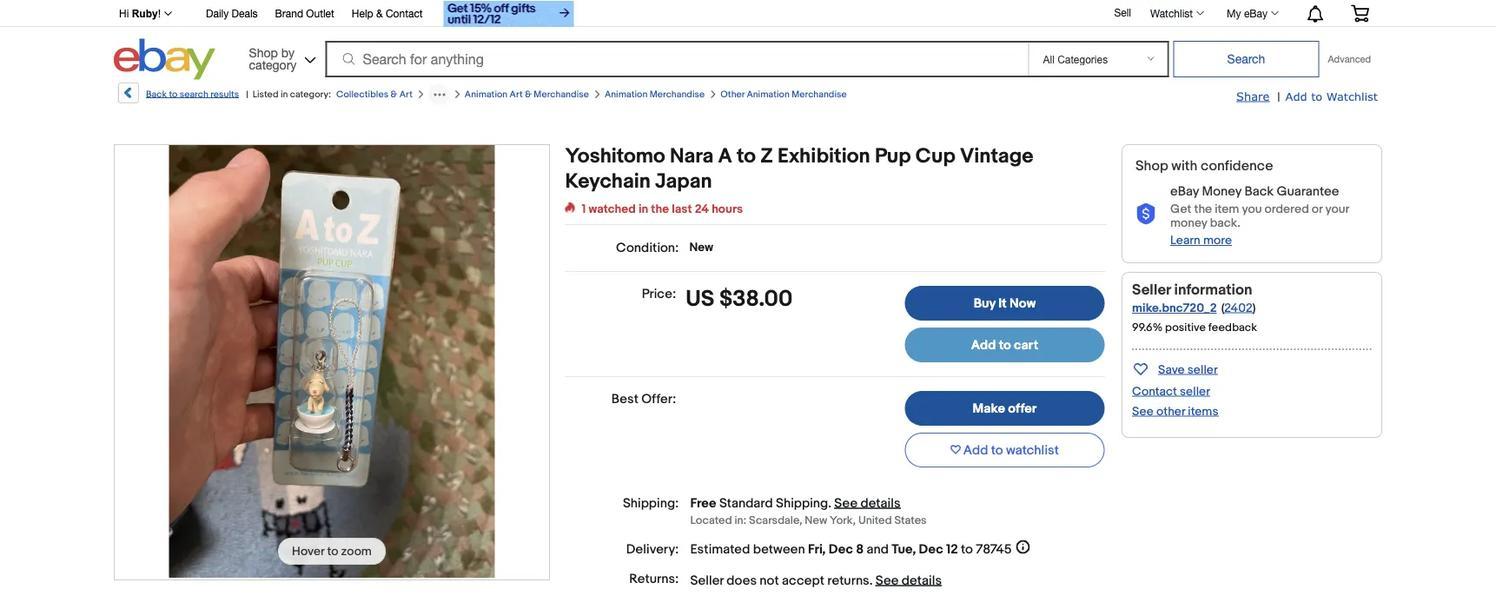 Task type: locate. For each thing, give the bounding box(es) containing it.
0 vertical spatial details
[[861, 495, 901, 511]]

see details link
[[835, 495, 901, 511], [876, 573, 942, 588]]

in:
[[735, 514, 747, 528]]

see
[[1133, 404, 1154, 419], [835, 495, 858, 511], [876, 573, 899, 588]]

ebay right "my"
[[1245, 7, 1268, 19]]

& inside "link"
[[376, 7, 383, 20]]

see down the and
[[876, 573, 899, 588]]

see up york,
[[835, 495, 858, 511]]

dec left 12
[[919, 542, 944, 558]]

2 horizontal spatial see
[[1133, 404, 1154, 419]]

0 horizontal spatial merchandise
[[534, 89, 589, 100]]

search
[[180, 89, 208, 100]]

free standard shipping . see details located in: scarsdale, new york, united states
[[690, 495, 927, 528]]

sell link
[[1107, 6, 1139, 18]]

1 horizontal spatial art
[[510, 89, 523, 100]]

1 vertical spatial shop
[[1136, 157, 1169, 174]]

new down shipping
[[805, 514, 828, 528]]

watchlist
[[1151, 7, 1193, 19], [1327, 89, 1379, 103]]

daily deals link
[[206, 5, 258, 24]]

in right watched at left top
[[639, 202, 649, 216]]

99.6%
[[1133, 321, 1163, 335]]

2 vertical spatial add
[[964, 442, 989, 458]]

2 art from the left
[[510, 89, 523, 100]]

contact seller see other items
[[1133, 384, 1219, 419]]

collectibles
[[336, 89, 389, 100]]

share | add to watchlist
[[1237, 89, 1379, 104]]

deals
[[232, 7, 258, 20]]

1 horizontal spatial merchandise
[[650, 89, 705, 100]]

not
[[760, 573, 779, 588]]

1 watched in the last 24 hours
[[582, 202, 743, 216]]

art down get an extra 15% off image
[[510, 89, 523, 100]]

1 horizontal spatial seller
[[1133, 281, 1171, 299]]

& right collectibles
[[391, 89, 397, 100]]

!
[[158, 8, 161, 20]]

0 vertical spatial seller
[[1133, 281, 1171, 299]]

offer
[[1008, 401, 1037, 416]]

0 horizontal spatial &
[[376, 7, 383, 20]]

ebay inside account navigation
[[1245, 7, 1268, 19]]

to left z
[[737, 144, 756, 169]]

animation
[[465, 89, 508, 100], [605, 89, 648, 100], [747, 89, 790, 100]]

watchlist inside account navigation
[[1151, 7, 1193, 19]]

watchlist link
[[1141, 3, 1213, 23]]

confidence
[[1201, 157, 1274, 174]]

between
[[753, 542, 805, 558]]

animation for animation merchandise
[[605, 89, 648, 100]]

merchandise down search for anything text field
[[650, 89, 705, 100]]

add inside "button"
[[964, 442, 989, 458]]

1 horizontal spatial back
[[1245, 184, 1274, 199]]

0 horizontal spatial .
[[829, 495, 832, 511]]

add right share
[[1286, 89, 1308, 103]]

1 the from the left
[[651, 202, 669, 216]]

details down the tue,
[[902, 573, 942, 588]]

0 vertical spatial add
[[1286, 89, 1308, 103]]

yoshitomo nara a to z exhibition pup cup vintage keychain japan - picture 1 of 1 image
[[169, 143, 495, 578]]

0 horizontal spatial shop
[[249, 45, 278, 60]]

0 vertical spatial ebay
[[1245, 7, 1268, 19]]

in inside 'us $38.00' main content
[[639, 202, 649, 216]]

. down the and
[[870, 573, 873, 588]]

back inside ebay money back guarantee get the item you ordered or your money back. learn more
[[1245, 184, 1274, 199]]

seller inside save seller button
[[1188, 362, 1218, 377]]

art
[[400, 89, 413, 100], [510, 89, 523, 100]]

1 horizontal spatial see
[[876, 573, 899, 588]]

see other items link
[[1133, 404, 1219, 419]]

seller does not accept returns . see details
[[690, 573, 942, 588]]

1 horizontal spatial the
[[1195, 202, 1213, 217]]

1 vertical spatial back
[[1245, 184, 1274, 199]]

0 horizontal spatial contact
[[386, 7, 423, 20]]

0 horizontal spatial in
[[281, 89, 288, 100]]

the left last
[[651, 202, 669, 216]]

buy it now
[[974, 296, 1036, 311]]

1 animation from the left
[[465, 89, 508, 100]]

ebay up get
[[1171, 184, 1199, 199]]

yoshitomo
[[565, 144, 666, 169]]

best offer:
[[612, 391, 676, 407]]

seller inside seller information mike.bnc720_2 ( 2402 ) 99.6% positive feedback
[[1133, 281, 1171, 299]]

seller inside 'us $38.00' main content
[[690, 573, 724, 588]]

details up united
[[861, 495, 901, 511]]

2 animation from the left
[[605, 89, 648, 100]]

back to search results
[[146, 89, 239, 100]]

the right get
[[1195, 202, 1213, 217]]

brand
[[275, 7, 303, 20]]

2 horizontal spatial merchandise
[[792, 89, 847, 100]]

to left cart
[[999, 337, 1011, 353]]

contact right help
[[386, 7, 423, 20]]

2 the from the left
[[1195, 202, 1213, 217]]

1 vertical spatial add
[[971, 337, 996, 353]]

help & contact
[[352, 7, 423, 20]]

seller for contact
[[1180, 384, 1211, 399]]

your
[[1326, 202, 1350, 217]]

shop with confidence
[[1136, 157, 1274, 174]]

you
[[1242, 202, 1262, 217]]

animation down get an extra 15% off image
[[465, 89, 508, 100]]

None submit
[[1174, 41, 1320, 77]]

merchandise up exhibition
[[792, 89, 847, 100]]

to
[[169, 89, 178, 100], [1312, 89, 1323, 103], [737, 144, 756, 169], [999, 337, 1011, 353], [992, 442, 1004, 458], [961, 542, 973, 558]]

category
[[249, 57, 297, 72]]

category:
[[290, 89, 331, 100]]

. up york,
[[829, 495, 832, 511]]

ebay money back guarantee get the item you ordered or your money back. learn more
[[1171, 184, 1350, 248]]

0 horizontal spatial dec
[[829, 542, 853, 558]]

1 horizontal spatial animation
[[605, 89, 648, 100]]

| right share button in the top of the page
[[1278, 90, 1281, 104]]

1 horizontal spatial shop
[[1136, 157, 1169, 174]]

0 vertical spatial seller
[[1188, 362, 1218, 377]]

my
[[1227, 7, 1242, 19]]

accept
[[782, 573, 825, 588]]

0 horizontal spatial art
[[400, 89, 413, 100]]

)
[[1253, 301, 1256, 315]]

1 vertical spatial seller
[[690, 573, 724, 588]]

get an extra 15% off image
[[444, 1, 574, 27]]

0 horizontal spatial new
[[690, 240, 714, 255]]

1 vertical spatial details
[[902, 573, 942, 588]]

cup
[[916, 144, 956, 169]]

guarantee
[[1277, 184, 1340, 199]]

see details link down the tue,
[[876, 573, 942, 588]]

1 vertical spatial ebay
[[1171, 184, 1199, 199]]

listed
[[253, 89, 279, 100]]

in right listed
[[281, 89, 288, 100]]

seller
[[1133, 281, 1171, 299], [690, 573, 724, 588]]

0 horizontal spatial watchlist
[[1151, 7, 1193, 19]]

see details link up united
[[835, 495, 901, 511]]

0 horizontal spatial see
[[835, 495, 858, 511]]

details inside the free standard shipping . see details located in: scarsdale, new york, united states
[[861, 495, 901, 511]]

watchlist right the sell
[[1151, 7, 1193, 19]]

to inside share | add to watchlist
[[1312, 89, 1323, 103]]

in for the
[[639, 202, 649, 216]]

1 horizontal spatial ebay
[[1245, 7, 1268, 19]]

1 vertical spatial see
[[835, 495, 858, 511]]

back
[[146, 89, 167, 100], [1245, 184, 1274, 199]]

seller inside contact seller see other items
[[1180, 384, 1211, 399]]

1 horizontal spatial .
[[870, 573, 873, 588]]

merchandise up yoshitomo
[[534, 89, 589, 100]]

save seller
[[1159, 362, 1218, 377]]

new down 24
[[690, 240, 714, 255]]

seller up the mike.bnc720_2 link
[[1133, 281, 1171, 299]]

seller for seller does not accept returns
[[690, 573, 724, 588]]

dec left 8
[[829, 542, 853, 558]]

shop left with
[[1136, 157, 1169, 174]]

add to watchlist
[[964, 442, 1060, 458]]

shop inside shop by category
[[249, 45, 278, 60]]

shop by category
[[249, 45, 297, 72]]

scarsdale,
[[749, 514, 803, 528]]

animation merchandise link
[[605, 89, 705, 100]]

0 vertical spatial in
[[281, 89, 288, 100]]

add to cart link
[[905, 328, 1105, 362]]

1 vertical spatial new
[[805, 514, 828, 528]]

us $38.00 main content
[[565, 144, 1107, 596]]

collectibles & art link
[[336, 89, 413, 100]]

1 horizontal spatial dec
[[919, 542, 944, 558]]

new inside the free standard shipping . see details located in: scarsdale, new york, united states
[[805, 514, 828, 528]]

1 horizontal spatial watchlist
[[1327, 89, 1379, 103]]

1 horizontal spatial details
[[902, 573, 942, 588]]

add down "buy"
[[971, 337, 996, 353]]

0 horizontal spatial the
[[651, 202, 669, 216]]

to left search
[[169, 89, 178, 100]]

1 merchandise from the left
[[534, 89, 589, 100]]

0 vertical spatial back
[[146, 89, 167, 100]]

watchlist down advanced link
[[1327, 89, 1379, 103]]

0 horizontal spatial ebay
[[1171, 184, 1199, 199]]

add down make
[[964, 442, 989, 458]]

Search for anything text field
[[328, 43, 1025, 76]]

0 vertical spatial watchlist
[[1151, 7, 1193, 19]]

delivery:
[[626, 542, 679, 558]]

1 horizontal spatial new
[[805, 514, 828, 528]]

1 vertical spatial contact
[[1133, 384, 1178, 399]]

animation down search for anything text field
[[605, 89, 648, 100]]

the inside ebay money back guarantee get the item you ordered or your money back. learn more
[[1195, 202, 1213, 217]]

seller for save
[[1188, 362, 1218, 377]]

other animation merchandise
[[721, 89, 847, 100]]

share
[[1237, 89, 1270, 103]]

to inside add to watchlist "button"
[[992, 442, 1004, 458]]

1 horizontal spatial |
[[1278, 90, 1281, 104]]

to left watchlist
[[992, 442, 1004, 458]]

0 horizontal spatial animation
[[465, 89, 508, 100]]

to down advanced link
[[1312, 89, 1323, 103]]

nara
[[670, 144, 714, 169]]

returns:
[[629, 572, 679, 587]]

animation right other
[[747, 89, 790, 100]]

back left search
[[146, 89, 167, 100]]

make
[[973, 401, 1006, 416]]

shop left by in the top of the page
[[249, 45, 278, 60]]

with details__icon image
[[1136, 204, 1157, 225]]

0 horizontal spatial seller
[[690, 573, 724, 588]]

1 horizontal spatial in
[[639, 202, 649, 216]]

daily
[[206, 7, 229, 20]]

back up you
[[1245, 184, 1274, 199]]

back.
[[1211, 216, 1241, 231]]

2402
[[1225, 301, 1253, 315]]

0 vertical spatial .
[[829, 495, 832, 511]]

add to watchlist button
[[905, 433, 1105, 468]]

ordered
[[1265, 202, 1310, 217]]

none submit inside the shop by category banner
[[1174, 41, 1320, 77]]

does
[[727, 573, 757, 588]]

2402 link
[[1225, 301, 1253, 315]]

1 vertical spatial .
[[870, 573, 873, 588]]

2 merchandise from the left
[[650, 89, 705, 100]]

0 vertical spatial see
[[1133, 404, 1154, 419]]

contact inside "link"
[[386, 7, 423, 20]]

2 dec from the left
[[919, 542, 944, 558]]

watched
[[589, 202, 636, 216]]

.
[[829, 495, 832, 511], [870, 573, 873, 588]]

0 vertical spatial shop
[[249, 45, 278, 60]]

advanced link
[[1320, 42, 1380, 76]]

1 vertical spatial see details link
[[876, 573, 942, 588]]

to inside add to cart link
[[999, 337, 1011, 353]]

1 vertical spatial watchlist
[[1327, 89, 1379, 103]]

buy
[[974, 296, 996, 311]]

1 horizontal spatial contact
[[1133, 384, 1178, 399]]

art right collectibles
[[400, 89, 413, 100]]

hi
[[119, 8, 129, 20]]

0 horizontal spatial details
[[861, 495, 901, 511]]

1 vertical spatial in
[[639, 202, 649, 216]]

see left other
[[1133, 404, 1154, 419]]

24
[[695, 202, 709, 216]]

a
[[718, 144, 733, 169]]

contact up other
[[1133, 384, 1178, 399]]

& right help
[[376, 7, 383, 20]]

seller down estimated
[[690, 573, 724, 588]]

animation merchandise
[[605, 89, 705, 100]]

| left listed
[[246, 89, 248, 100]]

my ebay link
[[1218, 3, 1287, 23]]

0 vertical spatial contact
[[386, 7, 423, 20]]

0 vertical spatial see details link
[[835, 495, 901, 511]]

2 horizontal spatial animation
[[747, 89, 790, 100]]

seller up items
[[1180, 384, 1211, 399]]

&
[[376, 7, 383, 20], [391, 89, 397, 100], [525, 89, 532, 100]]

0 horizontal spatial |
[[246, 89, 248, 100]]

1 horizontal spatial &
[[391, 89, 397, 100]]

seller right save
[[1188, 362, 1218, 377]]

& down get an extra 15% off image
[[525, 89, 532, 100]]

1 vertical spatial seller
[[1180, 384, 1211, 399]]



Task type: describe. For each thing, give the bounding box(es) containing it.
returns
[[828, 573, 870, 588]]

collectibles & art
[[336, 89, 413, 100]]

3 merchandise from the left
[[792, 89, 847, 100]]

it
[[999, 296, 1007, 311]]

pup
[[875, 144, 911, 169]]

now
[[1010, 296, 1036, 311]]

z
[[761, 144, 773, 169]]

. inside the free standard shipping . see details located in: scarsdale, new york, united states
[[829, 495, 832, 511]]

estimated between fri, dec 8 and tue, dec 12 to 78745
[[690, 542, 1012, 558]]

animation art & merchandise
[[465, 89, 589, 100]]

hi ruby !
[[119, 8, 161, 20]]

more
[[1204, 233, 1232, 248]]

& for collectibles
[[391, 89, 397, 100]]

and
[[867, 542, 889, 558]]

0 vertical spatial new
[[690, 240, 714, 255]]

make offer link
[[905, 391, 1105, 426]]

money
[[1202, 184, 1242, 199]]

results
[[211, 89, 239, 100]]

animation for animation art & merchandise
[[465, 89, 508, 100]]

shop by category button
[[241, 39, 320, 76]]

| inside share | add to watchlist
[[1278, 90, 1281, 104]]

add to cart
[[971, 337, 1039, 353]]

last
[[672, 202, 692, 216]]

save seller button
[[1133, 359, 1218, 379]]

to inside back to search results link
[[169, 89, 178, 100]]

mike.bnc720_2 link
[[1133, 301, 1217, 316]]

japan
[[655, 169, 712, 194]]

1 art from the left
[[400, 89, 413, 100]]

to right 12
[[961, 542, 973, 558]]

united
[[859, 514, 892, 528]]

1
[[582, 202, 586, 216]]

brand outlet link
[[275, 5, 334, 24]]

to inside yoshitomo nara a to z exhibition pup cup vintage keychain japan
[[737, 144, 756, 169]]

hours
[[712, 202, 743, 216]]

get
[[1171, 202, 1192, 217]]

add inside share | add to watchlist
[[1286, 89, 1308, 103]]

money
[[1171, 216, 1208, 231]]

sell
[[1115, 6, 1132, 18]]

watchlist inside share | add to watchlist
[[1327, 89, 1379, 103]]

0 horizontal spatial back
[[146, 89, 167, 100]]

the inside 'us $38.00' main content
[[651, 202, 669, 216]]

shipping
[[776, 495, 829, 511]]

share button
[[1237, 89, 1270, 104]]

see inside the free standard shipping . see details located in: scarsdale, new york, united states
[[835, 495, 858, 511]]

2 vertical spatial see
[[876, 573, 899, 588]]

best
[[612, 391, 639, 407]]

buy it now link
[[905, 286, 1105, 321]]

advanced
[[1329, 53, 1372, 65]]

your shopping cart image
[[1351, 5, 1371, 22]]

by
[[281, 45, 295, 60]]

8
[[856, 542, 864, 558]]

in for category:
[[281, 89, 288, 100]]

contact inside contact seller see other items
[[1133, 384, 1178, 399]]

| listed in category:
[[246, 89, 331, 100]]

condition:
[[616, 240, 679, 256]]

us
[[686, 286, 715, 313]]

2 horizontal spatial &
[[525, 89, 532, 100]]

contact seller link
[[1133, 384, 1211, 399]]

ruby
[[132, 8, 158, 20]]

vintage
[[960, 144, 1034, 169]]

$38.00
[[720, 286, 793, 313]]

add for add to cart
[[971, 337, 996, 353]]

cart
[[1014, 337, 1039, 353]]

outlet
[[306, 7, 334, 20]]

account navigation
[[110, 0, 1383, 29]]

items
[[1188, 404, 1219, 419]]

back to search results link
[[116, 83, 239, 110]]

shipping:
[[623, 495, 679, 511]]

save
[[1159, 362, 1185, 377]]

learn
[[1171, 233, 1201, 248]]

help
[[352, 7, 373, 20]]

or
[[1312, 202, 1323, 217]]

make offer
[[973, 401, 1037, 416]]

add to watchlist link
[[1286, 89, 1379, 104]]

shop for shop with confidence
[[1136, 157, 1169, 174]]

other animation merchandise link
[[721, 89, 847, 100]]

york,
[[830, 514, 856, 528]]

item
[[1215, 202, 1240, 217]]

located
[[690, 514, 732, 528]]

animation art & merchandise link
[[465, 89, 589, 100]]

other
[[1157, 404, 1186, 419]]

& for help
[[376, 7, 383, 20]]

add for add to watchlist
[[964, 442, 989, 458]]

mike.bnc720_2
[[1133, 301, 1217, 316]]

12
[[946, 542, 958, 558]]

78745
[[976, 542, 1012, 558]]

watchlist
[[1007, 442, 1060, 458]]

3 animation from the left
[[747, 89, 790, 100]]

standard
[[720, 495, 773, 511]]

learn more link
[[1171, 233, 1232, 248]]

ebay inside ebay money back guarantee get the item you ordered or your money back. learn more
[[1171, 184, 1199, 199]]

see inside contact seller see other items
[[1133, 404, 1154, 419]]

other
[[721, 89, 745, 100]]

1 dec from the left
[[829, 542, 853, 558]]

daily deals
[[206, 7, 258, 20]]

brand outlet
[[275, 7, 334, 20]]

shop for shop by category
[[249, 45, 278, 60]]

estimated
[[690, 542, 750, 558]]

shop by category banner
[[110, 0, 1383, 84]]

seller for seller information
[[1133, 281, 1171, 299]]



Task type: vqa. For each thing, say whether or not it's contained in the screenshot.
HELP
yes



